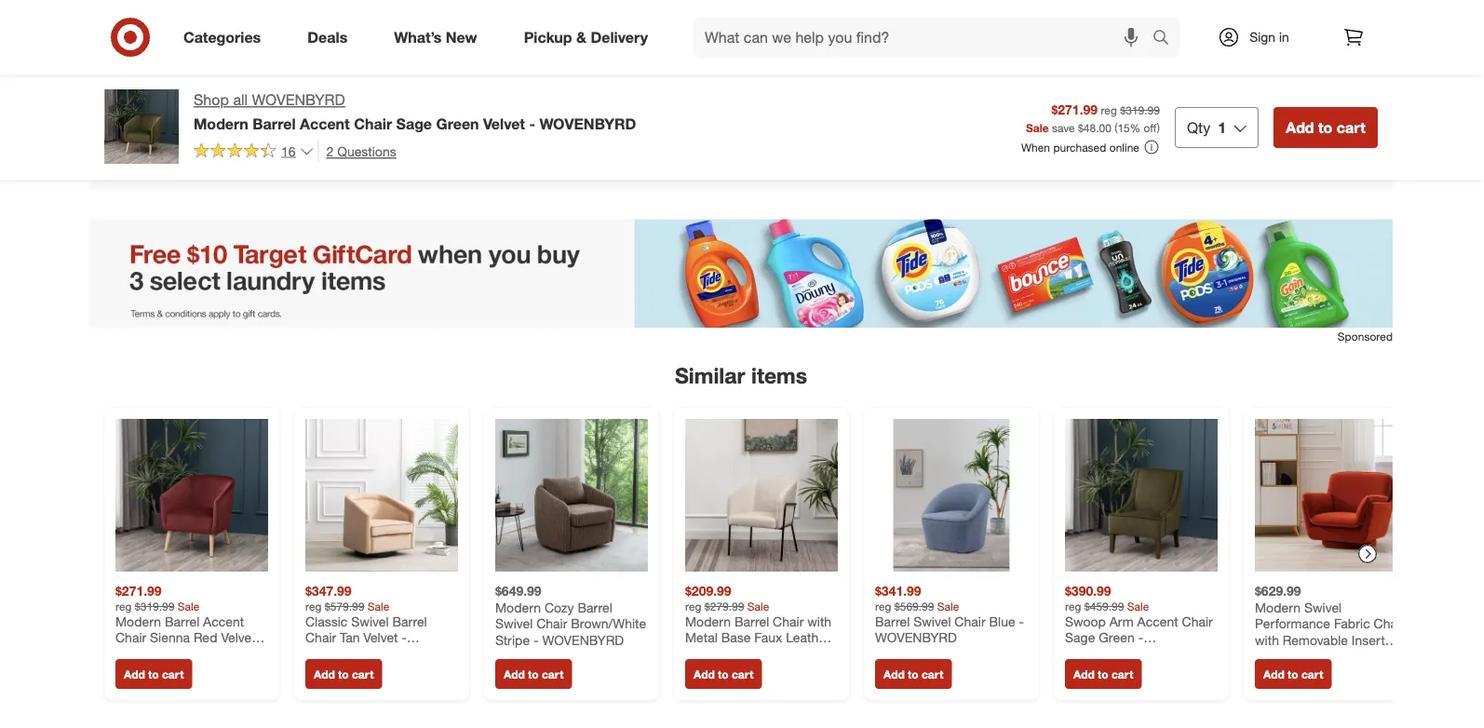 Task type: describe. For each thing, give the bounding box(es) containing it.
modern inside $271.99 reg $319.99 sale modern barrel accent chair sienna red velvet - wovenbyrd
[[115, 613, 161, 630]]

modern inside $649.99 modern cozy barrel swivel chair brown/white stripe - wovenbyrd
[[495, 599, 541, 616]]

see all questions ( 2 )
[[195, 73, 329, 91]]

$279.99
[[705, 599, 744, 613]]

accent for $390.99
[[1138, 613, 1179, 630]]

add for $347.99 reg $579.99 sale classic swivel barrel chair tan velvet - wovenbyrd
[[314, 667, 335, 681]]

shop
[[194, 91, 229, 109]]

reg for swoop
[[1065, 599, 1082, 613]]

what's new
[[394, 28, 477, 46]]

sale for classic
[[368, 599, 390, 613]]

chair inside $271.99 reg $319.99 sale modern barrel accent chair sienna red velvet - wovenbyrd
[[115, 630, 146, 646]]

questions
[[244, 73, 309, 91]]

green inside $390.99 reg $459.99 sale swoop arm accent chair sage green - wovenbyrd
[[1099, 630, 1135, 646]]

classic swivel barrel chair tan velvet - wovenbyrd image
[[305, 419, 458, 572]]

barrel inside $271.99 reg $319.99 sale modern barrel accent chair sienna red velvet - wovenbyrd
[[165, 613, 200, 630]]

questions
[[337, 143, 396, 159]]

add to cart for $271.99 reg $319.99 sale modern barrel accent chair sienna red velvet - wovenbyrd
[[124, 667, 184, 681]]

- inside $341.99 reg $569.99 sale barrel swivel chair blue - wovenbyrd
[[1019, 613, 1024, 630]]

items
[[751, 363, 807, 389]]

cart for $341.99 reg $569.99 sale barrel swivel chair blue - wovenbyrd
[[922, 667, 944, 681]]

sale for modern
[[178, 599, 200, 613]]

online
[[1110, 140, 1140, 154]]

ask a question
[[368, 73, 473, 91]]

swivel inside $649.99 modern cozy barrel swivel chair brown/white stripe - wovenbyrd
[[495, 616, 533, 632]]

0 vertical spatial 2
[[317, 73, 325, 91]]

question
[[412, 73, 473, 91]]

$569.99
[[895, 599, 934, 613]]

modern inside $629.99 modern swivel performance fabric chair with removable insert rust boucle - wovenbyrd
[[1255, 599, 1301, 616]]

$390.99
[[1065, 583, 1112, 599]]

advertisement region
[[89, 219, 1393, 328]]

fabric
[[1334, 616, 1370, 632]]

wovenbyrd inside $390.99 reg $459.99 sale swoop arm accent chair sage green - wovenbyrd
[[1065, 646, 1147, 662]]

chair inside $390.99 reg $459.99 sale swoop arm accent chair sage green - wovenbyrd
[[1182, 613, 1213, 630]]

swivel inside $341.99 reg $569.99 sale barrel swivel chair blue - wovenbyrd
[[914, 613, 951, 630]]

modern barrel chair with metal base faux leather distressed tan faux leather - wovenbyrd image
[[685, 419, 838, 572]]

1
[[1218, 118, 1227, 136]]

rust
[[1255, 648, 1282, 665]]

add down '$279.99'
[[694, 667, 715, 681]]

$341.99
[[875, 583, 922, 599]]

arm
[[1110, 613, 1134, 630]]

reg for modern
[[115, 599, 132, 613]]

$271.99 for save
[[1052, 101, 1098, 117]]

- inside $390.99 reg $459.99 sale swoop arm accent chair sage green - wovenbyrd
[[1139, 630, 1144, 646]]

pickup & delivery link
[[508, 17, 671, 58]]

What can we help you find? suggestions appear below search field
[[694, 17, 1158, 58]]

0 horizontal spatial )
[[325, 73, 329, 91]]

save
[[1052, 120, 1075, 134]]

swoop
[[1065, 613, 1106, 630]]

16
[[281, 143, 296, 159]]

pickup
[[524, 28, 572, 46]]

add to cart for $629.99 modern swivel performance fabric chair with removable insert rust boucle - wovenbyrd
[[1264, 667, 1324, 681]]

velvet inside $271.99 reg $319.99 sale modern barrel accent chair sienna red velvet - wovenbyrd
[[221, 630, 256, 646]]

purchased
[[1054, 140, 1107, 154]]

2 questions
[[326, 143, 396, 159]]

swivel inside $629.99 modern swivel performance fabric chair with removable insert rust boucle - wovenbyrd
[[1305, 599, 1342, 616]]

chair inside shop all wovenbyrd modern barrel accent chair sage green velvet - wovenbyrd
[[354, 114, 392, 133]]

sale for save
[[1026, 120, 1049, 134]]

insert
[[1352, 632, 1386, 648]]

image of modern barrel accent chair sage green velvet - wovenbyrd image
[[104, 89, 179, 164]]

add to cart button for $347.99 reg $579.99 sale classic swivel barrel chair tan velvet - wovenbyrd
[[305, 659, 382, 689]]

ask a question button
[[356, 62, 485, 103]]

$390.99 reg $459.99 sale swoop arm accent chair sage green - wovenbyrd
[[1065, 583, 1213, 662]]

classic
[[305, 613, 348, 630]]

cart for $271.99 reg $319.99 sale modern barrel accent chair sienna red velvet - wovenbyrd
[[162, 667, 184, 681]]

48.00
[[1084, 120, 1112, 134]]

$649.99
[[495, 583, 542, 599]]

to for $341.99 reg $569.99 sale barrel swivel chair blue - wovenbyrd
[[908, 667, 919, 681]]

brown/white
[[571, 616, 646, 632]]

deals link
[[292, 17, 371, 58]]

- inside shop all wovenbyrd modern barrel accent chair sage green velvet - wovenbyrd
[[529, 114, 535, 133]]

similar
[[675, 363, 746, 389]]

accent for $271.99
[[203, 613, 244, 630]]

sign in link
[[1202, 17, 1319, 58]]

deals
[[308, 28, 348, 46]]

1 vertical spatial 2
[[326, 143, 334, 159]]

see
[[195, 73, 221, 91]]

delivery
[[591, 28, 648, 46]]

wovenbyrd inside $271.99 reg $319.99 sale modern barrel accent chair sienna red velvet - wovenbyrd
[[115, 646, 197, 662]]

sale for swoop
[[1128, 599, 1149, 613]]

add for $341.99 reg $569.99 sale barrel swivel chair blue - wovenbyrd
[[884, 667, 905, 681]]

when purchased online
[[1021, 140, 1140, 154]]

search button
[[1144, 17, 1189, 61]]

- inside $649.99 modern cozy barrel swivel chair brown/white stripe - wovenbyrd
[[534, 632, 539, 648]]

add to cart for $649.99 modern cozy barrel swivel chair brown/white stripe - wovenbyrd
[[504, 667, 564, 681]]

wovenbyrd inside $649.99 modern cozy barrel swivel chair brown/white stripe - wovenbyrd
[[542, 632, 624, 648]]

- inside $271.99 reg $319.99 sale modern barrel accent chair sienna red velvet - wovenbyrd
[[259, 630, 264, 646]]

add to cart button for $629.99 modern swivel performance fabric chair with removable insert rust boucle - wovenbyrd
[[1255, 659, 1332, 689]]

off
[[1144, 120, 1157, 134]]

$209.99 reg $279.99 sale
[[685, 583, 769, 613]]

ask
[[368, 73, 395, 91]]

$341.99 reg $569.99 sale barrel swivel chair blue - wovenbyrd
[[875, 583, 1024, 646]]

new
[[446, 28, 477, 46]]

cozy
[[545, 599, 574, 616]]

reg for barrel
[[875, 599, 892, 613]]

green inside shop all wovenbyrd modern barrel accent chair sage green velvet - wovenbyrd
[[436, 114, 479, 133]]

shop all wovenbyrd modern barrel accent chair sage green velvet - wovenbyrd
[[194, 91, 636, 133]]

( inside $271.99 reg $319.99 sale save $ 48.00 ( 15 % off )
[[1115, 120, 1118, 134]]

reg for classic
[[305, 599, 322, 613]]

wovenbyrd inside $347.99 reg $579.99 sale classic swivel barrel chair tan velvet - wovenbyrd
[[305, 646, 387, 662]]



Task type: locate. For each thing, give the bounding box(es) containing it.
wovenbyrd inside $629.99 modern swivel performance fabric chair with removable insert rust boucle - wovenbyrd
[[1255, 665, 1337, 681]]

cart for $347.99 reg $579.99 sale classic swivel barrel chair tan velvet - wovenbyrd
[[352, 667, 374, 681]]

reg for save
[[1101, 103, 1117, 117]]

add down classic
[[314, 667, 335, 681]]

barrel inside $347.99 reg $579.99 sale classic swivel barrel chair tan velvet - wovenbyrd
[[392, 613, 427, 630]]

blue
[[989, 613, 1016, 630]]

sage down $459.99
[[1065, 630, 1095, 646]]

swivel up removable
[[1305, 599, 1342, 616]]

add to cart for $341.99 reg $569.99 sale barrel swivel chair blue - wovenbyrd
[[884, 667, 944, 681]]

sale inside $341.99 reg $569.99 sale barrel swivel chair blue - wovenbyrd
[[938, 599, 959, 613]]

all inside shop all wovenbyrd modern barrel accent chair sage green velvet - wovenbyrd
[[233, 91, 248, 109]]

all for shop
[[233, 91, 248, 109]]

to for $347.99 reg $579.99 sale classic swivel barrel chair tan velvet - wovenbyrd
[[338, 667, 349, 681]]

boucle
[[1286, 648, 1326, 665]]

add for $649.99 modern cozy barrel swivel chair brown/white stripe - wovenbyrd
[[504, 667, 525, 681]]

- right blue at the bottom of page
[[1019, 613, 1024, 630]]

modern up 'stripe'
[[495, 599, 541, 616]]

1 horizontal spatial $319.99
[[1121, 103, 1160, 117]]

0 horizontal spatial $319.99
[[135, 599, 175, 613]]

chair right fabric
[[1374, 616, 1405, 632]]

chair left sienna
[[115, 630, 146, 646]]

reg inside $271.99 reg $319.99 sale save $ 48.00 ( 15 % off )
[[1101, 103, 1117, 117]]

16 link
[[194, 140, 314, 163]]

chair inside $341.99 reg $569.99 sale barrel swivel chair blue - wovenbyrd
[[955, 613, 986, 630]]

sienna
[[150, 630, 190, 646]]

chair inside $629.99 modern swivel performance fabric chair with removable insert rust boucle - wovenbyrd
[[1374, 616, 1405, 632]]

$319.99 inside $271.99 reg $319.99 sale save $ 48.00 ( 15 % off )
[[1121, 103, 1160, 117]]

- inside $347.99 reg $579.99 sale classic swivel barrel chair tan velvet - wovenbyrd
[[402, 630, 407, 646]]

add for $629.99 modern swivel performance fabric chair with removable insert rust boucle - wovenbyrd
[[1264, 667, 1285, 681]]

green
[[436, 114, 479, 133], [1099, 630, 1135, 646]]

0 horizontal spatial (
[[313, 73, 317, 91]]

add down swoop
[[1074, 667, 1095, 681]]

pickup & delivery
[[524, 28, 648, 46]]

sponsored
[[1338, 329, 1393, 343]]

sale inside $271.99 reg $319.99 sale save $ 48.00 ( 15 % off )
[[1026, 120, 1049, 134]]

)
[[325, 73, 329, 91], [1157, 120, 1160, 134]]

barrel
[[253, 114, 296, 133], [578, 599, 613, 616], [165, 613, 200, 630], [392, 613, 427, 630], [875, 613, 910, 630]]

$319.99 up sienna
[[135, 599, 175, 613]]

2
[[317, 73, 325, 91], [326, 143, 334, 159]]

15
[[1118, 120, 1130, 134]]

add to cart button for $271.99 reg $319.99 sale modern barrel accent chair sienna red velvet - wovenbyrd
[[115, 659, 192, 689]]

$271.99 up sienna
[[115, 583, 162, 599]]

chair up questions
[[354, 114, 392, 133]]

velvet for chair
[[363, 630, 398, 646]]

chair left tan
[[305, 630, 336, 646]]

modern cozy barrel swivel chair brown/white stripe - wovenbyrd image
[[495, 419, 648, 572]]

barrel inside shop all wovenbyrd modern barrel accent chair sage green velvet - wovenbyrd
[[253, 114, 296, 133]]

- right arm
[[1139, 630, 1144, 646]]

$209.99
[[685, 583, 732, 599]]

accent inside shop all wovenbyrd modern barrel accent chair sage green velvet - wovenbyrd
[[300, 114, 350, 133]]

sale inside $390.99 reg $459.99 sale swoop arm accent chair sage green - wovenbyrd
[[1128, 599, 1149, 613]]

barrel inside $649.99 modern cozy barrel swivel chair brown/white stripe - wovenbyrd
[[578, 599, 613, 616]]

in
[[1279, 29, 1290, 45]]

1 horizontal spatial velvet
[[363, 630, 398, 646]]

when
[[1021, 140, 1050, 154]]

to for $629.99 modern swivel performance fabric chair with removable insert rust boucle - wovenbyrd
[[1288, 667, 1299, 681]]

$629.99
[[1255, 583, 1302, 599]]

to for $649.99 modern cozy barrel swivel chair brown/white stripe - wovenbyrd
[[528, 667, 539, 681]]

add down $569.99
[[884, 667, 905, 681]]

$271.99 reg $319.99 sale save $ 48.00 ( 15 % off )
[[1026, 101, 1160, 134]]

add to cart button for $649.99 modern cozy barrel swivel chair brown/white stripe - wovenbyrd
[[495, 659, 572, 689]]

search
[[1144, 30, 1189, 48]]

%
[[1130, 120, 1141, 134]]

swivel
[[1305, 599, 1342, 616], [351, 613, 389, 630], [914, 613, 951, 630], [495, 616, 533, 632]]

velvet
[[483, 114, 525, 133], [221, 630, 256, 646], [363, 630, 398, 646]]

swivel right classic
[[351, 613, 389, 630]]

add down $271.99 reg $319.99 sale modern barrel accent chair sienna red velvet - wovenbyrd
[[124, 667, 145, 681]]

cart for $390.99 reg $459.99 sale swoop arm accent chair sage green - wovenbyrd
[[1112, 667, 1134, 681]]

- down pickup
[[529, 114, 535, 133]]

$649.99 modern cozy barrel swivel chair brown/white stripe - wovenbyrd
[[495, 583, 646, 648]]

stripe
[[495, 632, 530, 648]]

$319.99 inside $271.99 reg $319.99 sale modern barrel accent chair sienna red velvet - wovenbyrd
[[135, 599, 175, 613]]

0 vertical spatial (
[[313, 73, 317, 91]]

velvet inside shop all wovenbyrd modern barrel accent chair sage green velvet - wovenbyrd
[[483, 114, 525, 133]]

1 horizontal spatial green
[[1099, 630, 1135, 646]]

1 horizontal spatial 2
[[326, 143, 334, 159]]

all for see
[[225, 73, 240, 91]]

add to cart button
[[1274, 107, 1378, 148], [115, 659, 192, 689], [305, 659, 382, 689], [495, 659, 572, 689], [685, 659, 762, 689], [875, 659, 952, 689], [1065, 659, 1142, 689], [1255, 659, 1332, 689]]

add down 'stripe'
[[504, 667, 525, 681]]

-
[[529, 114, 535, 133], [1019, 613, 1024, 630], [259, 630, 264, 646], [402, 630, 407, 646], [1139, 630, 1144, 646], [534, 632, 539, 648], [1330, 648, 1335, 665]]

2 horizontal spatial velvet
[[483, 114, 525, 133]]

) right %
[[1157, 120, 1160, 134]]

swivel down $341.99
[[914, 613, 951, 630]]

add to cart for $390.99 reg $459.99 sale swoop arm accent chair sage green - wovenbyrd
[[1074, 667, 1134, 681]]

to
[[1319, 118, 1333, 136], [148, 667, 159, 681], [338, 667, 349, 681], [528, 667, 539, 681], [718, 667, 729, 681], [908, 667, 919, 681], [1098, 667, 1109, 681], [1288, 667, 1299, 681]]

$271.99 reg $319.99 sale modern barrel accent chair sienna red velvet - wovenbyrd
[[115, 583, 264, 662]]

) inside $271.99 reg $319.99 sale save $ 48.00 ( 15 % off )
[[1157, 120, 1160, 134]]

modern swivel performance fabric chair with removable insert rust boucle - wovenbyrd image
[[1255, 419, 1408, 572]]

categories link
[[168, 17, 284, 58]]

what's
[[394, 28, 442, 46]]

0 horizontal spatial 2
[[317, 73, 325, 91]]

what's new link
[[378, 17, 501, 58]]

0 vertical spatial sage
[[396, 114, 432, 133]]

add
[[1286, 118, 1314, 136], [124, 667, 145, 681], [314, 667, 335, 681], [504, 667, 525, 681], [694, 667, 715, 681], [884, 667, 905, 681], [1074, 667, 1095, 681], [1264, 667, 1285, 681]]

add to cart
[[1286, 118, 1366, 136], [124, 667, 184, 681], [314, 667, 374, 681], [504, 667, 564, 681], [694, 667, 754, 681], [884, 667, 944, 681], [1074, 667, 1134, 681], [1264, 667, 1324, 681]]

&
[[576, 28, 587, 46]]

( right 48.00
[[1115, 120, 1118, 134]]

sale inside $209.99 reg $279.99 sale
[[748, 599, 769, 613]]

$271.99 inside $271.99 reg $319.99 sale save $ 48.00 ( 15 % off )
[[1052, 101, 1098, 117]]

reg inside $390.99 reg $459.99 sale swoop arm accent chair sage green - wovenbyrd
[[1065, 599, 1082, 613]]

1 horizontal spatial accent
[[300, 114, 350, 133]]

swivel down $649.99 at the bottom left
[[495, 616, 533, 632]]

1 vertical spatial green
[[1099, 630, 1135, 646]]

add to cart button for $390.99 reg $459.99 sale swoop arm accent chair sage green - wovenbyrd
[[1065, 659, 1142, 689]]

1 horizontal spatial (
[[1115, 120, 1118, 134]]

sale inside $347.99 reg $579.99 sale classic swivel barrel chair tan velvet - wovenbyrd
[[368, 599, 390, 613]]

velvet for sage
[[483, 114, 525, 133]]

0 horizontal spatial accent
[[203, 613, 244, 630]]

accent right sienna
[[203, 613, 244, 630]]

reg inside $271.99 reg $319.99 sale modern barrel accent chair sienna red velvet - wovenbyrd
[[115, 599, 132, 613]]

all
[[225, 73, 240, 91], [233, 91, 248, 109]]

1 horizontal spatial )
[[1157, 120, 1160, 134]]

a
[[399, 73, 408, 91]]

similar items
[[675, 363, 807, 389]]

modern inside shop all wovenbyrd modern barrel accent chair sage green velvet - wovenbyrd
[[194, 114, 248, 133]]

- inside $629.99 modern swivel performance fabric chair with removable insert rust boucle - wovenbyrd
[[1330, 648, 1335, 665]]

1 vertical spatial $271.99
[[115, 583, 162, 599]]

barrel inside $341.99 reg $569.99 sale barrel swivel chair blue - wovenbyrd
[[875, 613, 910, 630]]

accent inside $390.99 reg $459.99 sale swoop arm accent chair sage green - wovenbyrd
[[1138, 613, 1179, 630]]

0 vertical spatial green
[[436, 114, 479, 133]]

wovenbyrd
[[252, 91, 345, 109], [540, 114, 636, 133], [875, 630, 957, 646], [542, 632, 624, 648], [115, 646, 197, 662], [305, 646, 387, 662], [1065, 646, 1147, 662], [1255, 665, 1337, 681]]

reg
[[1101, 103, 1117, 117], [115, 599, 132, 613], [305, 599, 322, 613], [685, 599, 702, 613], [875, 599, 892, 613], [1065, 599, 1082, 613]]

- right red
[[259, 630, 264, 646]]

sale inside $271.99 reg $319.99 sale modern barrel accent chair sienna red velvet - wovenbyrd
[[178, 599, 200, 613]]

0 horizontal spatial green
[[436, 114, 479, 133]]

$271.99 inside $271.99 reg $319.99 sale modern barrel accent chair sienna red velvet - wovenbyrd
[[115, 583, 162, 599]]

2 right questions
[[317, 73, 325, 91]]

sale
[[1026, 120, 1049, 134], [178, 599, 200, 613], [368, 599, 390, 613], [748, 599, 769, 613], [938, 599, 959, 613], [1128, 599, 1149, 613]]

add to cart button for $341.99 reg $569.99 sale barrel swivel chair blue - wovenbyrd
[[875, 659, 952, 689]]

swoop arm accent chair sage green - wovenbyrd image
[[1065, 419, 1218, 572]]

sage inside shop all wovenbyrd modern barrel accent chair sage green velvet - wovenbyrd
[[396, 114, 432, 133]]

sale for barrel
[[938, 599, 959, 613]]

$347.99 reg $579.99 sale classic swivel barrel chair tan velvet - wovenbyrd
[[305, 583, 427, 662]]

1 vertical spatial (
[[1115, 120, 1118, 134]]

sale right $579.99
[[368, 599, 390, 613]]

$319.99
[[1121, 103, 1160, 117], [135, 599, 175, 613]]

add down rust
[[1264, 667, 1285, 681]]

2 horizontal spatial accent
[[1138, 613, 1179, 630]]

sage down ask a question "button"
[[396, 114, 432, 133]]

accent inside $271.99 reg $319.99 sale modern barrel accent chair sienna red velvet - wovenbyrd
[[203, 613, 244, 630]]

add for $390.99 reg $459.99 sale swoop arm accent chair sage green - wovenbyrd
[[1074, 667, 1095, 681]]

sage inside $390.99 reg $459.99 sale swoop arm accent chair sage green - wovenbyrd
[[1065, 630, 1095, 646]]

chair
[[354, 114, 392, 133], [955, 613, 986, 630], [1182, 613, 1213, 630], [537, 616, 567, 632], [1374, 616, 1405, 632], [115, 630, 146, 646], [305, 630, 336, 646]]

sage
[[396, 114, 432, 133], [1065, 630, 1095, 646]]

performance
[[1255, 616, 1331, 632]]

wovenbyrd inside $341.99 reg $569.99 sale barrel swivel chair blue - wovenbyrd
[[875, 630, 957, 646]]

0 vertical spatial $319.99
[[1121, 103, 1160, 117]]

qty 1
[[1187, 118, 1227, 136]]

1 vertical spatial $319.99
[[135, 599, 175, 613]]

0 vertical spatial )
[[325, 73, 329, 91]]

red
[[194, 630, 217, 646]]

cart for $629.99 modern swivel performance fabric chair with removable insert rust boucle - wovenbyrd
[[1302, 667, 1324, 681]]

$319.99 for sienna
[[135, 599, 175, 613]]

chair inside $347.99 reg $579.99 sale classic swivel barrel chair tan velvet - wovenbyrd
[[305, 630, 336, 646]]

green down $459.99
[[1099, 630, 1135, 646]]

all right shop
[[233, 91, 248, 109]]

modern
[[194, 114, 248, 133], [495, 599, 541, 616], [1255, 599, 1301, 616], [115, 613, 161, 630]]

tan
[[340, 630, 360, 646]]

swivel inside $347.99 reg $579.99 sale classic swivel barrel chair tan velvet - wovenbyrd
[[351, 613, 389, 630]]

1 vertical spatial sage
[[1065, 630, 1095, 646]]

chair right arm
[[1182, 613, 1213, 630]]

with
[[1255, 632, 1279, 648]]

2 left questions
[[326, 143, 334, 159]]

- right 'stripe'
[[534, 632, 539, 648]]

chair left blue at the bottom of page
[[955, 613, 986, 630]]

barrel swivel chair blue - wovenbyrd image
[[875, 419, 1028, 572]]

removable
[[1283, 632, 1348, 648]]

modern up with
[[1255, 599, 1301, 616]]

add right "1"
[[1286, 118, 1314, 136]]

add to cart for $347.99 reg $579.99 sale classic swivel barrel chair tan velvet - wovenbyrd
[[314, 667, 374, 681]]

0 horizontal spatial velvet
[[221, 630, 256, 646]]

$347.99
[[305, 583, 352, 599]]

modern down shop
[[194, 114, 248, 133]]

modern left red
[[115, 613, 161, 630]]

cart
[[1337, 118, 1366, 136], [162, 667, 184, 681], [352, 667, 374, 681], [542, 667, 564, 681], [732, 667, 754, 681], [922, 667, 944, 681], [1112, 667, 1134, 681], [1302, 667, 1324, 681]]

$319.99 up %
[[1121, 103, 1160, 117]]

add for $271.99 reg $319.99 sale modern barrel accent chair sienna red velvet - wovenbyrd
[[124, 667, 145, 681]]

accent right arm
[[1138, 613, 1179, 630]]

$579.99
[[325, 599, 365, 613]]

$629.99 modern swivel performance fabric chair with removable insert rust boucle - wovenbyrd
[[1255, 583, 1405, 681]]

( right questions
[[313, 73, 317, 91]]

categories
[[183, 28, 261, 46]]

1 horizontal spatial sage
[[1065, 630, 1095, 646]]

) down deals
[[325, 73, 329, 91]]

0 horizontal spatial $271.99
[[115, 583, 162, 599]]

0 horizontal spatial sage
[[396, 114, 432, 133]]

chair right 'stripe'
[[537, 616, 567, 632]]

- right boucle at the right bottom
[[1330, 648, 1335, 665]]

to for $271.99 reg $319.99 sale modern barrel accent chair sienna red velvet - wovenbyrd
[[148, 667, 159, 681]]

similar items region
[[89, 219, 1419, 714]]

all right see
[[225, 73, 240, 91]]

$319.99 for 15
[[1121, 103, 1160, 117]]

sale right '$279.99'
[[748, 599, 769, 613]]

reg inside $341.99 reg $569.99 sale barrel swivel chair blue - wovenbyrd
[[875, 599, 892, 613]]

$271.99 up $ at the right
[[1052, 101, 1098, 117]]

$271.99 for modern
[[115, 583, 162, 599]]

1 horizontal spatial $271.99
[[1052, 101, 1098, 117]]

$
[[1078, 120, 1084, 134]]

chair inside $649.99 modern cozy barrel swivel chair brown/white stripe - wovenbyrd
[[537, 616, 567, 632]]

sale up red
[[178, 599, 200, 613]]

velvet inside $347.99 reg $579.99 sale classic swivel barrel chair tan velvet - wovenbyrd
[[363, 630, 398, 646]]

accent up 2 questions link
[[300, 114, 350, 133]]

sale right $459.99
[[1128, 599, 1149, 613]]

reg inside $209.99 reg $279.99 sale
[[685, 599, 702, 613]]

cart for $649.99 modern cozy barrel swivel chair brown/white stripe - wovenbyrd
[[542, 667, 564, 681]]

- right tan
[[402, 630, 407, 646]]

$459.99
[[1085, 599, 1124, 613]]

modern barrel accent chair sienna red velvet - wovenbyrd image
[[115, 419, 268, 572]]

sale up when
[[1026, 120, 1049, 134]]

to for $390.99 reg $459.99 sale swoop arm accent chair sage green - wovenbyrd
[[1098, 667, 1109, 681]]

sale right $569.99
[[938, 599, 959, 613]]

2 questions link
[[318, 140, 396, 162]]

qty
[[1187, 118, 1211, 136]]

sign
[[1250, 29, 1276, 45]]

reg inside $347.99 reg $579.99 sale classic swivel barrel chair tan velvet - wovenbyrd
[[305, 599, 322, 613]]

0 vertical spatial $271.99
[[1052, 101, 1098, 117]]

green down question
[[436, 114, 479, 133]]

sign in
[[1250, 29, 1290, 45]]

1 vertical spatial )
[[1157, 120, 1160, 134]]



Task type: vqa. For each thing, say whether or not it's contained in the screenshot.
94564- at bottom
no



